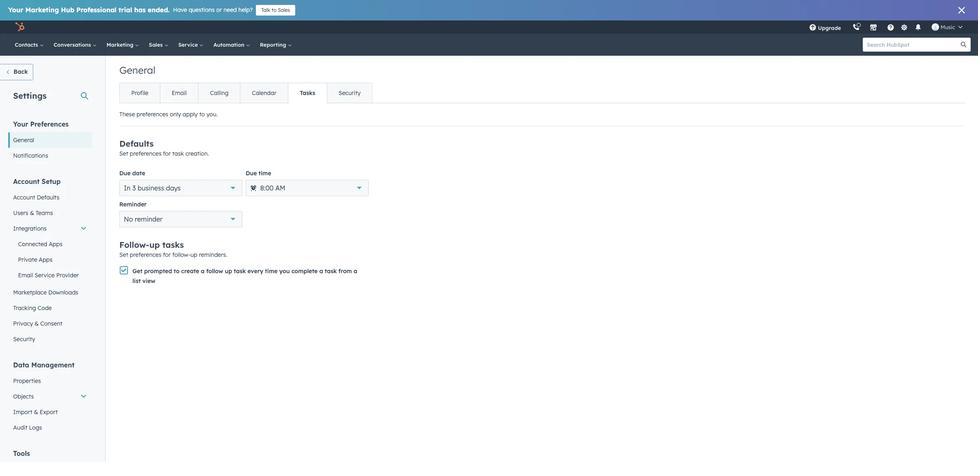Task type: vqa. For each thing, say whether or not it's contained in the screenshot.
prompted
yes



Task type: describe. For each thing, give the bounding box(es) containing it.
help button
[[884, 21, 898, 34]]

conversations link
[[49, 34, 102, 56]]

upgrade
[[819, 25, 842, 31]]

1 vertical spatial to
[[199, 111, 205, 118]]

or
[[216, 6, 222, 14]]

tracking
[[13, 305, 36, 312]]

in
[[124, 184, 131, 193]]

talk to sales button
[[256, 5, 296, 16]]

calendar link
[[240, 83, 288, 103]]

0 vertical spatial time
[[259, 170, 271, 177]]

due date
[[119, 170, 145, 177]]

0 vertical spatial marketing
[[25, 6, 59, 14]]

data
[[13, 362, 29, 370]]

export
[[40, 409, 58, 417]]

private apps
[[18, 257, 53, 264]]

ended.
[[148, 6, 170, 14]]

help?
[[239, 6, 253, 14]]

tasks
[[300, 89, 316, 97]]

Search HubSpot search field
[[864, 38, 964, 52]]

these
[[119, 111, 135, 118]]

questions
[[189, 6, 215, 14]]

for inside follow-up tasks set preferences for follow-up reminders.
[[163, 252, 171, 259]]

apply
[[183, 111, 198, 118]]

your for your preferences
[[13, 120, 28, 128]]

general link
[[8, 133, 92, 148]]

marketplaces image
[[871, 24, 878, 32]]

1 a from the left
[[201, 268, 205, 275]]

audit
[[13, 425, 27, 432]]

you.
[[207, 111, 218, 118]]

prompted
[[144, 268, 172, 275]]

marketplace downloads
[[13, 289, 78, 297]]

3
[[132, 184, 136, 193]]

follow-
[[172, 252, 191, 259]]

settings image
[[901, 24, 909, 31]]

date
[[132, 170, 145, 177]]

calendar
[[252, 89, 277, 97]]

profile link
[[120, 83, 160, 103]]

general inside your preferences element
[[13, 137, 34, 144]]

contacts link
[[10, 34, 49, 56]]

creation.
[[186, 150, 209, 158]]

users & teams link
[[8, 206, 92, 221]]

your for your marketing hub professional trial has ended. have questions or need help?
[[8, 6, 23, 14]]

1 horizontal spatial task
[[234, 268, 246, 275]]

privacy & consent link
[[8, 316, 92, 332]]

view
[[143, 278, 156, 285]]

only
[[170, 111, 181, 118]]

marketplace downloads link
[[8, 285, 92, 301]]

3 a from the left
[[354, 268, 358, 275]]

account for account defaults
[[13, 194, 35, 202]]

defaults inside defaults set preferences for task creation.
[[119, 139, 154, 149]]

privacy & consent
[[13, 321, 62, 328]]

notifications
[[13, 152, 48, 160]]

hubspot link
[[10, 22, 31, 32]]

hubspot image
[[15, 22, 25, 32]]

talk
[[262, 7, 271, 13]]

email service provider link
[[8, 268, 92, 284]]

create
[[181, 268, 199, 275]]

marketing link
[[102, 34, 144, 56]]

automation
[[214, 41, 246, 48]]

search image
[[962, 42, 967, 48]]

calling icon button
[[850, 22, 864, 32]]

email service provider
[[18, 272, 79, 280]]

profile
[[131, 89, 148, 97]]

in 3 business days
[[124, 184, 181, 193]]

to inside button
[[272, 7, 277, 13]]

account defaults link
[[8, 190, 92, 206]]

management
[[31, 362, 75, 370]]

security for the rightmost security link
[[339, 89, 361, 97]]

need
[[224, 6, 237, 14]]

preferences inside follow-up tasks set preferences for follow-up reminders.
[[130, 252, 162, 259]]

conversations
[[54, 41, 93, 48]]

& for teams
[[30, 210, 34, 217]]

private
[[18, 257, 37, 264]]

connected apps link
[[8, 237, 92, 252]]

calling
[[210, 89, 229, 97]]

close image
[[959, 7, 966, 14]]

no reminder
[[124, 215, 163, 224]]

has
[[134, 6, 146, 14]]

music button
[[928, 21, 968, 34]]

for inside defaults set preferences for task creation.
[[163, 150, 171, 158]]

tasks
[[163, 240, 184, 250]]

connected
[[18, 241, 47, 248]]

in 3 business days button
[[119, 180, 243, 197]]

integrations button
[[8, 221, 92, 237]]

preferences
[[30, 120, 69, 128]]

tasks link
[[288, 83, 327, 103]]

menu containing music
[[804, 21, 969, 34]]

these preferences only apply to you.
[[119, 111, 218, 118]]

list
[[133, 278, 141, 285]]

users & teams
[[13, 210, 53, 217]]

reporting
[[260, 41, 288, 48]]

1 horizontal spatial security link
[[327, 83, 372, 103]]

reminder
[[119, 201, 147, 209]]

back link
[[0, 64, 33, 80]]

follow-
[[119, 240, 150, 250]]

sales link
[[144, 34, 173, 56]]

days
[[166, 184, 181, 193]]

provider
[[56, 272, 79, 280]]

business
[[138, 184, 164, 193]]

time inside get prompted to create a follow up task every time you complete a task from a list view
[[265, 268, 278, 275]]

music
[[942, 24, 956, 30]]

apps for connected apps
[[49, 241, 63, 248]]

code
[[38, 305, 52, 312]]

notifications button
[[912, 21, 926, 34]]

navigation containing profile
[[119, 83, 373, 103]]

objects button
[[8, 390, 92, 405]]

privacy
[[13, 321, 33, 328]]

service inside 'link'
[[35, 272, 55, 280]]



Task type: locate. For each thing, give the bounding box(es) containing it.
1 horizontal spatial defaults
[[119, 139, 154, 149]]

1 horizontal spatial service
[[178, 41, 200, 48]]

2 account from the top
[[13, 194, 35, 202]]

preferences inside defaults set preferences for task creation.
[[130, 150, 162, 158]]

calling link
[[198, 83, 240, 103]]

calling icon image
[[853, 24, 861, 31]]

set inside defaults set preferences for task creation.
[[119, 150, 128, 158]]

0 vertical spatial email
[[172, 89, 187, 97]]

1 vertical spatial apps
[[39, 257, 53, 264]]

2 due from the left
[[246, 170, 257, 177]]

no
[[124, 215, 133, 224]]

0 horizontal spatial task
[[172, 150, 184, 158]]

general up 'notifications'
[[13, 137, 34, 144]]

1 set from the top
[[119, 150, 128, 158]]

email for email service provider
[[18, 272, 33, 280]]

security for the bottom security link
[[13, 336, 35, 344]]

0 vertical spatial defaults
[[119, 139, 154, 149]]

task left every
[[234, 268, 246, 275]]

set down follow-
[[119, 252, 128, 259]]

service link
[[173, 34, 209, 56]]

trial
[[119, 6, 132, 14]]

& for consent
[[35, 321, 39, 328]]

marketplaces button
[[866, 21, 883, 34]]

menu item
[[848, 21, 849, 34]]

task inside defaults set preferences for task creation.
[[172, 150, 184, 158]]

talk to sales
[[262, 7, 290, 13]]

1 vertical spatial set
[[119, 252, 128, 259]]

email inside the "email service provider" 'link'
[[18, 272, 33, 280]]

notifications link
[[8, 148, 92, 164]]

1 vertical spatial time
[[265, 268, 278, 275]]

8:00 am
[[260, 184, 286, 193]]

time
[[259, 170, 271, 177], [265, 268, 278, 275]]

& for export
[[34, 409, 38, 417]]

sales right talk
[[278, 7, 290, 13]]

1 for from the top
[[163, 150, 171, 158]]

downloads
[[48, 289, 78, 297]]

your preferences element
[[8, 120, 92, 164]]

0 vertical spatial your
[[8, 6, 23, 14]]

security inside the account setup 'element'
[[13, 336, 35, 344]]

1 horizontal spatial due
[[246, 170, 257, 177]]

task left from
[[325, 268, 337, 275]]

& left export
[[34, 409, 38, 417]]

& right users
[[30, 210, 34, 217]]

1 vertical spatial email
[[18, 272, 33, 280]]

follow-up tasks set preferences for follow-up reminders.
[[119, 240, 227, 259]]

service down private apps link
[[35, 272, 55, 280]]

for
[[163, 150, 171, 158], [163, 252, 171, 259]]

import & export link
[[8, 405, 92, 421]]

search button
[[958, 38, 972, 52]]

1 horizontal spatial a
[[320, 268, 323, 275]]

1 horizontal spatial sales
[[278, 7, 290, 13]]

0 horizontal spatial email
[[18, 272, 33, 280]]

1 vertical spatial for
[[163, 252, 171, 259]]

1 account from the top
[[13, 178, 40, 186]]

sales right "marketing" link
[[149, 41, 164, 48]]

for down tasks
[[163, 252, 171, 259]]

& inside data management element
[[34, 409, 38, 417]]

sales inside button
[[278, 7, 290, 13]]

0 horizontal spatial service
[[35, 272, 55, 280]]

time up 8:00
[[259, 170, 271, 177]]

0 vertical spatial apps
[[49, 241, 63, 248]]

2 horizontal spatial to
[[272, 7, 277, 13]]

2 horizontal spatial a
[[354, 268, 358, 275]]

service right sales link
[[178, 41, 200, 48]]

1 horizontal spatial general
[[119, 64, 155, 76]]

defaults inside the account setup 'element'
[[37, 194, 59, 202]]

your left the preferences
[[13, 120, 28, 128]]

up inside get prompted to create a follow up task every time you complete a task from a list view
[[225, 268, 232, 275]]

2 vertical spatial &
[[34, 409, 38, 417]]

get prompted to create a follow up task every time you complete a task from a list view
[[133, 268, 358, 285]]

0 horizontal spatial to
[[174, 268, 180, 275]]

1 vertical spatial &
[[35, 321, 39, 328]]

0 horizontal spatial up
[[150, 240, 160, 250]]

marketing left "hub"
[[25, 6, 59, 14]]

1 vertical spatial your
[[13, 120, 28, 128]]

email for email
[[172, 89, 187, 97]]

upgrade image
[[810, 24, 817, 32]]

task left creation.
[[172, 150, 184, 158]]

due
[[119, 170, 131, 177], [246, 170, 257, 177]]

0 vertical spatial service
[[178, 41, 200, 48]]

1 vertical spatial account
[[13, 194, 35, 202]]

defaults set preferences for task creation.
[[119, 139, 209, 158]]

1 vertical spatial sales
[[149, 41, 164, 48]]

apps up email service provider
[[39, 257, 53, 264]]

due for due time
[[246, 170, 257, 177]]

apps for private apps
[[39, 257, 53, 264]]

due time
[[246, 170, 271, 177]]

properties link
[[8, 374, 92, 390]]

sales
[[278, 7, 290, 13], [149, 41, 164, 48]]

account for account setup
[[13, 178, 40, 186]]

2 vertical spatial preferences
[[130, 252, 162, 259]]

for left creation.
[[163, 150, 171, 158]]

1 vertical spatial service
[[35, 272, 55, 280]]

2 horizontal spatial up
[[225, 268, 232, 275]]

2 vertical spatial to
[[174, 268, 180, 275]]

your inside your preferences element
[[13, 120, 28, 128]]

general
[[119, 64, 155, 76], [13, 137, 34, 144]]

set up due date on the left
[[119, 150, 128, 158]]

import & export
[[13, 409, 58, 417]]

security
[[339, 89, 361, 97], [13, 336, 35, 344]]

0 vertical spatial general
[[119, 64, 155, 76]]

preferences
[[137, 111, 168, 118], [130, 150, 162, 158], [130, 252, 162, 259]]

2 vertical spatial up
[[225, 268, 232, 275]]

get
[[133, 268, 143, 275]]

0 vertical spatial security link
[[327, 83, 372, 103]]

a right complete
[[320, 268, 323, 275]]

tools
[[13, 450, 30, 458]]

back
[[14, 68, 28, 76]]

0 horizontal spatial sales
[[149, 41, 164, 48]]

properties
[[13, 378, 41, 385]]

0 vertical spatial set
[[119, 150, 128, 158]]

& inside "link"
[[35, 321, 39, 328]]

your marketing hub professional trial has ended. have questions or need help?
[[8, 6, 253, 14]]

marketing down trial
[[107, 41, 135, 48]]

hub
[[61, 6, 74, 14]]

defaults up the date
[[119, 139, 154, 149]]

account
[[13, 178, 40, 186], [13, 194, 35, 202]]

0 vertical spatial security
[[339, 89, 361, 97]]

account defaults
[[13, 194, 59, 202]]

defaults up users & teams link
[[37, 194, 59, 202]]

up up create
[[191, 252, 198, 259]]

0 horizontal spatial defaults
[[37, 194, 59, 202]]

1 vertical spatial general
[[13, 137, 34, 144]]

your preferences
[[13, 120, 69, 128]]

& right privacy
[[35, 321, 39, 328]]

&
[[30, 210, 34, 217], [35, 321, 39, 328], [34, 409, 38, 417]]

email link
[[160, 83, 198, 103]]

teams
[[36, 210, 53, 217]]

8:00 am button
[[246, 180, 369, 197]]

0 vertical spatial to
[[272, 7, 277, 13]]

1 horizontal spatial marketing
[[107, 41, 135, 48]]

0 horizontal spatial due
[[119, 170, 131, 177]]

apps up private apps link
[[49, 241, 63, 248]]

consent
[[40, 321, 62, 328]]

from
[[339, 268, 352, 275]]

import
[[13, 409, 32, 417]]

a left "follow"
[[201, 268, 205, 275]]

setup
[[42, 178, 61, 186]]

you
[[280, 268, 290, 275]]

a
[[201, 268, 205, 275], [320, 268, 323, 275], [354, 268, 358, 275]]

private apps link
[[8, 252, 92, 268]]

account up users
[[13, 194, 35, 202]]

account setup
[[13, 178, 61, 186]]

1 vertical spatial preferences
[[130, 150, 162, 158]]

0 horizontal spatial general
[[13, 137, 34, 144]]

your
[[8, 6, 23, 14], [13, 120, 28, 128]]

0 horizontal spatial marketing
[[25, 6, 59, 14]]

account up account defaults
[[13, 178, 40, 186]]

defaults
[[119, 139, 154, 149], [37, 194, 59, 202]]

contacts
[[15, 41, 40, 48]]

tracking code link
[[8, 301, 92, 316]]

2 a from the left
[[320, 268, 323, 275]]

email down private
[[18, 272, 33, 280]]

email up only
[[172, 89, 187, 97]]

1 vertical spatial security
[[13, 336, 35, 344]]

0 vertical spatial sales
[[278, 7, 290, 13]]

2 set from the top
[[119, 252, 128, 259]]

menu
[[804, 21, 969, 34]]

up right "follow"
[[225, 268, 232, 275]]

tracking code
[[13, 305, 52, 312]]

0 vertical spatial &
[[30, 210, 34, 217]]

to left you.
[[199, 111, 205, 118]]

1 horizontal spatial to
[[199, 111, 205, 118]]

complete
[[292, 268, 318, 275]]

marketplace
[[13, 289, 47, 297]]

1 vertical spatial marketing
[[107, 41, 135, 48]]

navigation
[[119, 83, 373, 103]]

a right from
[[354, 268, 358, 275]]

1 due from the left
[[119, 170, 131, 177]]

task
[[172, 150, 184, 158], [234, 268, 246, 275], [325, 268, 337, 275]]

1 vertical spatial defaults
[[37, 194, 59, 202]]

integrations
[[13, 225, 47, 233]]

due for due date
[[119, 170, 131, 177]]

automation link
[[209, 34, 255, 56]]

2 for from the top
[[163, 252, 171, 259]]

2 horizontal spatial task
[[325, 268, 337, 275]]

1 horizontal spatial email
[[172, 89, 187, 97]]

1 horizontal spatial security
[[339, 89, 361, 97]]

marketing
[[25, 6, 59, 14], [107, 41, 135, 48]]

0 vertical spatial account
[[13, 178, 40, 186]]

to inside get prompted to create a follow up task every time you complete a task from a list view
[[174, 268, 180, 275]]

8:00
[[260, 184, 274, 193]]

data management element
[[8, 361, 92, 436]]

apps
[[49, 241, 63, 248], [39, 257, 53, 264]]

set
[[119, 150, 128, 158], [119, 252, 128, 259]]

data management
[[13, 362, 75, 370]]

0 horizontal spatial a
[[201, 268, 205, 275]]

1 horizontal spatial up
[[191, 252, 198, 259]]

service
[[178, 41, 200, 48], [35, 272, 55, 280]]

email
[[172, 89, 187, 97], [18, 272, 33, 280]]

your up hubspot image
[[8, 6, 23, 14]]

to left create
[[174, 268, 180, 275]]

0 horizontal spatial security
[[13, 336, 35, 344]]

email inside email link
[[172, 89, 187, 97]]

reminder
[[135, 215, 163, 224]]

help image
[[888, 24, 895, 32]]

account setup element
[[8, 177, 92, 348]]

to
[[272, 7, 277, 13], [199, 111, 205, 118], [174, 268, 180, 275]]

preferences left only
[[137, 111, 168, 118]]

users
[[13, 210, 28, 217]]

preferences down follow-
[[130, 252, 162, 259]]

general up profile
[[119, 64, 155, 76]]

1 vertical spatial up
[[191, 252, 198, 259]]

have
[[173, 6, 187, 14]]

greg robinson image
[[932, 23, 940, 31]]

0 vertical spatial up
[[150, 240, 160, 250]]

0 vertical spatial preferences
[[137, 111, 168, 118]]

time left you
[[265, 268, 278, 275]]

every
[[248, 268, 264, 275]]

no reminder button
[[119, 211, 243, 228]]

preferences up the date
[[130, 150, 162, 158]]

to right talk
[[272, 7, 277, 13]]

up left tasks
[[150, 240, 160, 250]]

set inside follow-up tasks set preferences for follow-up reminders.
[[119, 252, 128, 259]]

notifications image
[[915, 24, 923, 32]]

1 vertical spatial security link
[[8, 332, 92, 348]]

0 horizontal spatial security link
[[8, 332, 92, 348]]

0 vertical spatial for
[[163, 150, 171, 158]]



